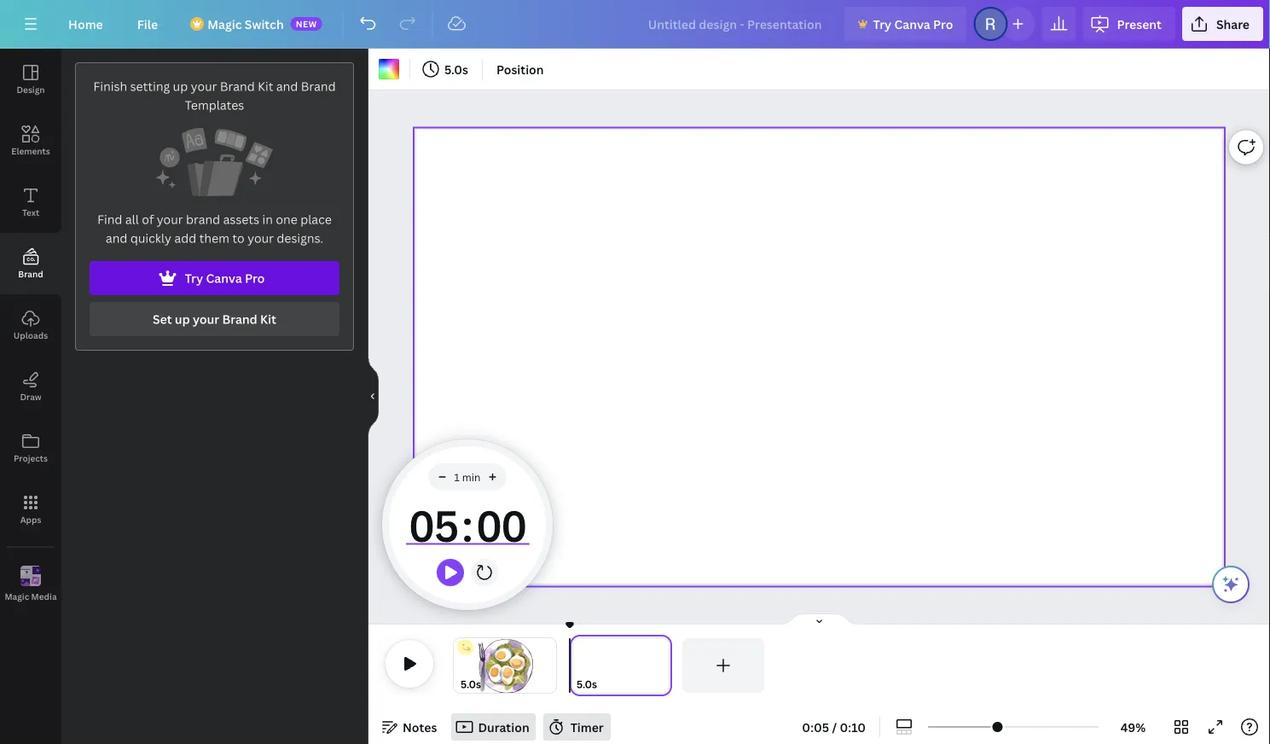 Task type: vqa. For each thing, say whether or not it's contained in the screenshot.
TERRY TURTLE 'image'
no



Task type: describe. For each thing, give the bounding box(es) containing it.
/
[[832, 719, 837, 735]]

try for leftmost try canva pro button
[[185, 270, 203, 286]]

uploads button
[[0, 294, 61, 356]]

elements
[[11, 145, 50, 157]]

try for try canva pro button within main menu bar
[[873, 16, 892, 32]]

05
[[408, 496, 458, 554]]

timer
[[571, 719, 604, 735]]

position
[[497, 61, 544, 77]]

home link
[[55, 7, 117, 41]]

trimming, end edge slider for first trimming, start edge slider
[[544, 638, 556, 693]]

file button
[[124, 7, 172, 41]]

projects button
[[0, 417, 61, 479]]

magic for magic switch
[[207, 16, 242, 32]]

text button
[[0, 171, 61, 233]]

to
[[232, 230, 245, 246]]

and inside finish setting up your brand kit and brand templates
[[276, 78, 298, 94]]

up inside finish setting up your brand kit and brand templates
[[173, 78, 188, 94]]

notes button
[[375, 713, 444, 741]]

:
[[462, 496, 473, 554]]

duration button
[[451, 713, 536, 741]]

text
[[22, 206, 39, 218]]

find
[[97, 211, 122, 227]]

Design title text field
[[634, 7, 838, 41]]

pro for leftmost try canva pro button
[[245, 270, 265, 286]]

assets
[[223, 211, 259, 227]]

try canva pro for try canva pro button within main menu bar
[[873, 16, 953, 32]]

magic media
[[5, 591, 57, 602]]

5.0s up duration button
[[461, 677, 481, 691]]

your inside button
[[193, 311, 219, 327]]

00
[[476, 496, 526, 554]]

timer containing 05
[[406, 491, 529, 559]]

05 : 00
[[408, 496, 526, 554]]

brand inside button
[[222, 311, 257, 327]]

up inside set up your brand kit button
[[175, 311, 190, 327]]

timer button
[[543, 713, 611, 741]]

magic media button
[[0, 554, 61, 615]]

duration
[[478, 719, 530, 735]]

present button
[[1083, 7, 1176, 41]]

canva assistant image
[[1221, 574, 1241, 595]]

your inside finish setting up your brand kit and brand templates
[[191, 78, 217, 94]]

apps
[[20, 514, 41, 525]]

05 button
[[406, 491, 462, 559]]

min
[[462, 470, 481, 484]]

add
[[174, 230, 196, 246]]

all
[[125, 211, 139, 227]]

templates
[[185, 97, 244, 113]]

hide pages image
[[779, 613, 860, 626]]

new
[[296, 18, 317, 29]]

1 trimming, start edge slider from the left
[[454, 638, 466, 693]]

canva for try canva pro button within main menu bar
[[895, 16, 931, 32]]

uploads
[[14, 329, 48, 341]]

0:05
[[802, 719, 829, 735]]

main menu bar
[[0, 0, 1270, 49]]

one
[[276, 211, 298, 227]]

file
[[137, 16, 158, 32]]

side panel tab list
[[0, 49, 61, 615]]

brand inside "button"
[[18, 268, 43, 279]]

brand button
[[0, 233, 61, 294]]

your right of
[[157, 211, 183, 227]]

set up your brand kit button
[[90, 302, 340, 336]]



Task type: locate. For each thing, give the bounding box(es) containing it.
1 horizontal spatial try
[[873, 16, 892, 32]]

1 horizontal spatial try canva pro button
[[844, 7, 967, 41]]

0 horizontal spatial canva
[[206, 270, 242, 286]]

0 vertical spatial and
[[276, 78, 298, 94]]

set
[[153, 311, 172, 327]]

49% button
[[1106, 713, 1161, 741]]

kit
[[258, 78, 273, 94], [260, 311, 276, 327]]

1 horizontal spatial pro
[[933, 16, 953, 32]]

#ffffff image
[[379, 59, 399, 79]]

magic left switch
[[207, 16, 242, 32]]

1 trimming, end edge slider from the left
[[544, 638, 556, 693]]

design button
[[0, 49, 61, 110]]

5.0s
[[445, 61, 468, 77], [461, 677, 481, 691], [577, 677, 597, 691]]

pro
[[933, 16, 953, 32], [245, 270, 265, 286]]

5.0s left position popup button
[[445, 61, 468, 77]]

draw button
[[0, 356, 61, 417]]

try
[[873, 16, 892, 32], [185, 270, 203, 286]]

canva
[[895, 16, 931, 32], [206, 270, 242, 286]]

and inside find all of your brand assets in one place and quickly add them to your designs.
[[106, 230, 127, 246]]

5.0s left the page title "text field"
[[577, 677, 597, 691]]

share
[[1217, 16, 1250, 32]]

try canva pro inside main menu bar
[[873, 16, 953, 32]]

5.0s button right '#ffffff' icon
[[417, 55, 475, 83]]

brand
[[220, 78, 255, 94], [301, 78, 336, 94], [18, 268, 43, 279], [222, 311, 257, 327]]

of
[[142, 211, 154, 227]]

timer
[[406, 491, 529, 559]]

find all of your brand assets in one place and quickly add them to your designs.
[[97, 211, 332, 246]]

1
[[454, 470, 460, 484]]

place
[[301, 211, 332, 227]]

pro for try canva pro button within main menu bar
[[933, 16, 953, 32]]

them
[[199, 230, 229, 246]]

notes
[[403, 719, 437, 735]]

hide image
[[368, 355, 379, 437]]

design
[[17, 84, 45, 95]]

0 horizontal spatial trimming, end edge slider
[[544, 638, 556, 693]]

1 horizontal spatial magic
[[207, 16, 242, 32]]

49%
[[1121, 719, 1146, 735]]

0:10
[[840, 719, 866, 735]]

draw
[[20, 391, 41, 402]]

1 horizontal spatial trimming, end edge slider
[[657, 638, 672, 693]]

pro inside main menu bar
[[933, 16, 953, 32]]

magic inside button
[[5, 591, 29, 602]]

and down 'new'
[[276, 78, 298, 94]]

0 vertical spatial try canva pro button
[[844, 7, 967, 41]]

1 min
[[454, 470, 481, 484]]

magic switch
[[207, 16, 284, 32]]

finish setting up your brand kit and brand templates
[[93, 78, 336, 113]]

brand down 'new'
[[301, 78, 336, 94]]

1 horizontal spatial and
[[276, 78, 298, 94]]

switch
[[245, 16, 284, 32]]

and
[[276, 78, 298, 94], [106, 230, 127, 246]]

0 horizontal spatial try canva pro button
[[90, 261, 340, 295]]

share button
[[1182, 7, 1264, 41]]

quickly
[[130, 230, 171, 246]]

0 horizontal spatial magic
[[5, 591, 29, 602]]

projects
[[14, 452, 48, 464]]

trimming, end edge slider
[[544, 638, 556, 693], [657, 638, 672, 693]]

your right set
[[193, 311, 219, 327]]

1 vertical spatial up
[[175, 311, 190, 327]]

0 vertical spatial magic
[[207, 16, 242, 32]]

elements button
[[0, 110, 61, 171]]

designs.
[[277, 230, 323, 246]]

0 horizontal spatial pro
[[245, 270, 265, 286]]

0 vertical spatial kit
[[258, 78, 273, 94]]

up right set
[[175, 311, 190, 327]]

1 vertical spatial kit
[[260, 311, 276, 327]]

magic left media
[[5, 591, 29, 602]]

your up templates
[[191, 78, 217, 94]]

0 horizontal spatial try
[[185, 270, 203, 286]]

brand
[[186, 211, 220, 227]]

2 trimming, end edge slider from the left
[[657, 638, 672, 693]]

5.0s button up duration button
[[461, 676, 481, 693]]

1 vertical spatial canva
[[206, 270, 242, 286]]

5.0s button
[[417, 55, 475, 83], [461, 676, 481, 693], [577, 676, 597, 693]]

setting
[[130, 78, 170, 94]]

0 vertical spatial up
[[173, 78, 188, 94]]

up
[[173, 78, 188, 94], [175, 311, 190, 327]]

1 vertical spatial magic
[[5, 591, 29, 602]]

try canva pro
[[873, 16, 953, 32], [185, 270, 265, 286]]

magic for magic media
[[5, 591, 29, 602]]

brand up templates
[[220, 78, 255, 94]]

0 vertical spatial try canva pro
[[873, 16, 953, 32]]

your
[[191, 78, 217, 94], [157, 211, 183, 227], [248, 230, 274, 246], [193, 311, 219, 327]]

brand up uploads button in the left of the page
[[18, 268, 43, 279]]

in
[[262, 211, 273, 227]]

trimming, end edge slider for 2nd trimming, start edge slider
[[657, 638, 672, 693]]

trimming, start edge slider up duration button
[[454, 638, 466, 693]]

finish
[[93, 78, 127, 94]]

up right setting
[[173, 78, 188, 94]]

1 horizontal spatial canva
[[895, 16, 931, 32]]

0 vertical spatial try
[[873, 16, 892, 32]]

0:05 / 0:10
[[802, 719, 866, 735]]

0 vertical spatial pro
[[933, 16, 953, 32]]

canva inside main menu bar
[[895, 16, 931, 32]]

magic inside main menu bar
[[207, 16, 242, 32]]

1 vertical spatial try canva pro button
[[90, 261, 340, 295]]

trimming, end edge slider left the page title "text field"
[[544, 638, 556, 693]]

1 vertical spatial try
[[185, 270, 203, 286]]

position button
[[490, 55, 551, 83]]

0 horizontal spatial trimming, start edge slider
[[454, 638, 466, 693]]

trimming, end edge slider right the page title "text field"
[[657, 638, 672, 693]]

brand right set
[[222, 311, 257, 327]]

try inside main menu bar
[[873, 16, 892, 32]]

trimming, start edge slider
[[454, 638, 466, 693], [570, 638, 585, 693]]

try canva pro button
[[844, 7, 967, 41], [90, 261, 340, 295]]

try canva pro button inside main menu bar
[[844, 7, 967, 41]]

0 vertical spatial canva
[[895, 16, 931, 32]]

magic
[[207, 16, 242, 32], [5, 591, 29, 602]]

2 trimming, start edge slider from the left
[[570, 638, 585, 693]]

try canva pro for leftmost try canva pro button
[[185, 270, 265, 286]]

apps button
[[0, 479, 61, 540]]

1 horizontal spatial trimming, start edge slider
[[570, 638, 585, 693]]

Page title text field
[[605, 676, 611, 693]]

and down find
[[106, 230, 127, 246]]

0 horizontal spatial and
[[106, 230, 127, 246]]

home
[[68, 16, 103, 32]]

1 vertical spatial pro
[[245, 270, 265, 286]]

1 vertical spatial and
[[106, 230, 127, 246]]

media
[[31, 591, 57, 602]]

00 button
[[473, 491, 529, 559]]

kit inside button
[[260, 311, 276, 327]]

5.0s button left the page title "text field"
[[577, 676, 597, 693]]

kit inside finish setting up your brand kit and brand templates
[[258, 78, 273, 94]]

set up your brand kit
[[153, 311, 276, 327]]

canva for leftmost try canva pro button
[[206, 270, 242, 286]]

trimming, start edge slider left the page title "text field"
[[570, 638, 585, 693]]

0 horizontal spatial try canva pro
[[185, 270, 265, 286]]

1 horizontal spatial try canva pro
[[873, 16, 953, 32]]

1 vertical spatial try canva pro
[[185, 270, 265, 286]]

your down in
[[248, 230, 274, 246]]

present
[[1117, 16, 1162, 32]]



